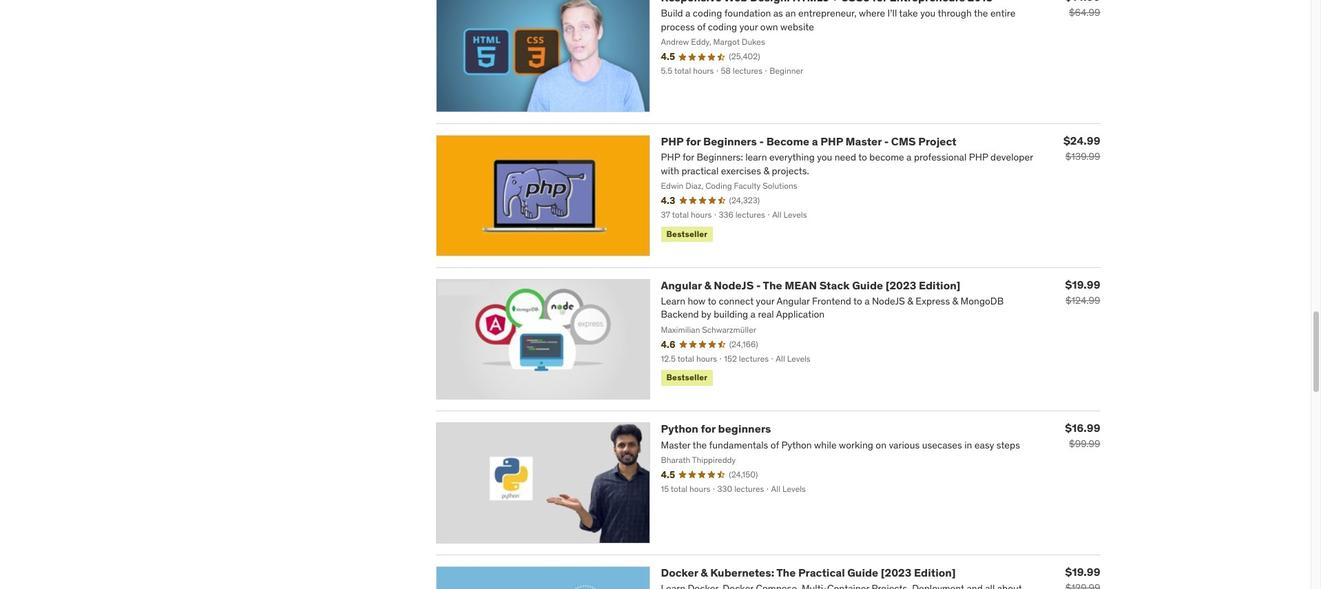 Task type: vqa. For each thing, say whether or not it's contained in the screenshot.
the topmost Professional
no



Task type: locate. For each thing, give the bounding box(es) containing it.
0 vertical spatial $19.99
[[1066, 277, 1101, 291]]

edition]
[[919, 278, 961, 292], [914, 566, 956, 580]]

the left mean
[[763, 278, 783, 292]]

docker
[[661, 566, 698, 580]]

the
[[763, 278, 783, 292], [777, 566, 796, 580]]

& for docker
[[701, 566, 708, 580]]

1 horizontal spatial php
[[821, 134, 843, 148]]

$19.99
[[1066, 277, 1101, 291], [1066, 565, 1101, 579]]

0 vertical spatial guide
[[853, 278, 883, 292]]

0 vertical spatial for
[[686, 134, 701, 148]]

1 php from the left
[[661, 134, 684, 148]]

1 vertical spatial guide
[[848, 566, 879, 580]]

- right "nodejs" on the right of the page
[[757, 278, 761, 292]]

$19.99 for $19.99 $124.99
[[1066, 277, 1101, 291]]

&
[[705, 278, 712, 292], [701, 566, 708, 580]]

for left beginners
[[686, 134, 701, 148]]

$139.99
[[1066, 150, 1101, 162]]

1 vertical spatial for
[[701, 422, 716, 436]]

[2023
[[886, 278, 917, 292], [881, 566, 912, 580]]

0 horizontal spatial php
[[661, 134, 684, 148]]

docker & kubernetes: the practical guide [2023 edition]
[[661, 566, 956, 580]]

1 vertical spatial $19.99
[[1066, 565, 1101, 579]]

php left beginners
[[661, 134, 684, 148]]

-
[[760, 134, 764, 148], [885, 134, 889, 148], [757, 278, 761, 292]]

0 vertical spatial &
[[705, 278, 712, 292]]

practical
[[799, 566, 845, 580]]

2 $19.99 from the top
[[1066, 565, 1101, 579]]

2 php from the left
[[821, 134, 843, 148]]

php for beginners - become a php master - cms project
[[661, 134, 957, 148]]

beginners
[[718, 422, 771, 436]]

php right a
[[821, 134, 843, 148]]

& left "nodejs" on the right of the page
[[705, 278, 712, 292]]

1 $19.99 from the top
[[1066, 277, 1101, 291]]

php
[[661, 134, 684, 148], [821, 134, 843, 148]]

nodejs
[[714, 278, 754, 292]]

beginners
[[704, 134, 757, 148]]

guide right practical
[[848, 566, 879, 580]]

1 vertical spatial the
[[777, 566, 796, 580]]

- left become
[[760, 134, 764, 148]]

1 vertical spatial &
[[701, 566, 708, 580]]

for
[[686, 134, 701, 148], [701, 422, 716, 436]]

python for beginners
[[661, 422, 771, 436]]

angular
[[661, 278, 702, 292]]

guide
[[853, 278, 883, 292], [848, 566, 879, 580]]

0 vertical spatial [2023
[[886, 278, 917, 292]]

the left practical
[[777, 566, 796, 580]]

$24.99
[[1064, 134, 1101, 147]]

& right docker
[[701, 566, 708, 580]]

$16.99 $99.99
[[1066, 421, 1101, 450]]

for right "python"
[[701, 422, 716, 436]]

guide right stack
[[853, 278, 883, 292]]

$19.99 $124.99
[[1066, 277, 1101, 306]]



Task type: describe. For each thing, give the bounding box(es) containing it.
- for stack
[[757, 278, 761, 292]]

0 vertical spatial edition]
[[919, 278, 961, 292]]

php for beginners - become a php master - cms project link
[[661, 134, 957, 148]]

project
[[919, 134, 957, 148]]

for for python
[[701, 422, 716, 436]]

docker & kubernetes: the practical guide [2023 edition] link
[[661, 566, 956, 580]]

- left cms
[[885, 134, 889, 148]]

python
[[661, 422, 699, 436]]

become
[[767, 134, 810, 148]]

$24.99 $139.99
[[1064, 134, 1101, 162]]

angular & nodejs - the mean stack guide [2023 edition] link
[[661, 278, 961, 292]]

cms
[[892, 134, 916, 148]]

kubernetes:
[[711, 566, 775, 580]]

$99.99
[[1069, 438, 1101, 450]]

$19.99 for $19.99
[[1066, 565, 1101, 579]]

0 vertical spatial the
[[763, 278, 783, 292]]

python for beginners link
[[661, 422, 771, 436]]

- for php
[[760, 134, 764, 148]]

& for angular
[[705, 278, 712, 292]]

mean
[[785, 278, 817, 292]]

a
[[812, 134, 818, 148]]

1 vertical spatial [2023
[[881, 566, 912, 580]]

$124.99
[[1066, 294, 1101, 306]]

master
[[846, 134, 882, 148]]

stack
[[820, 278, 850, 292]]

for for php
[[686, 134, 701, 148]]

angular & nodejs - the mean stack guide [2023 edition]
[[661, 278, 961, 292]]

$64.99
[[1069, 6, 1101, 19]]

1 vertical spatial edition]
[[914, 566, 956, 580]]

$16.99
[[1066, 421, 1101, 435]]



